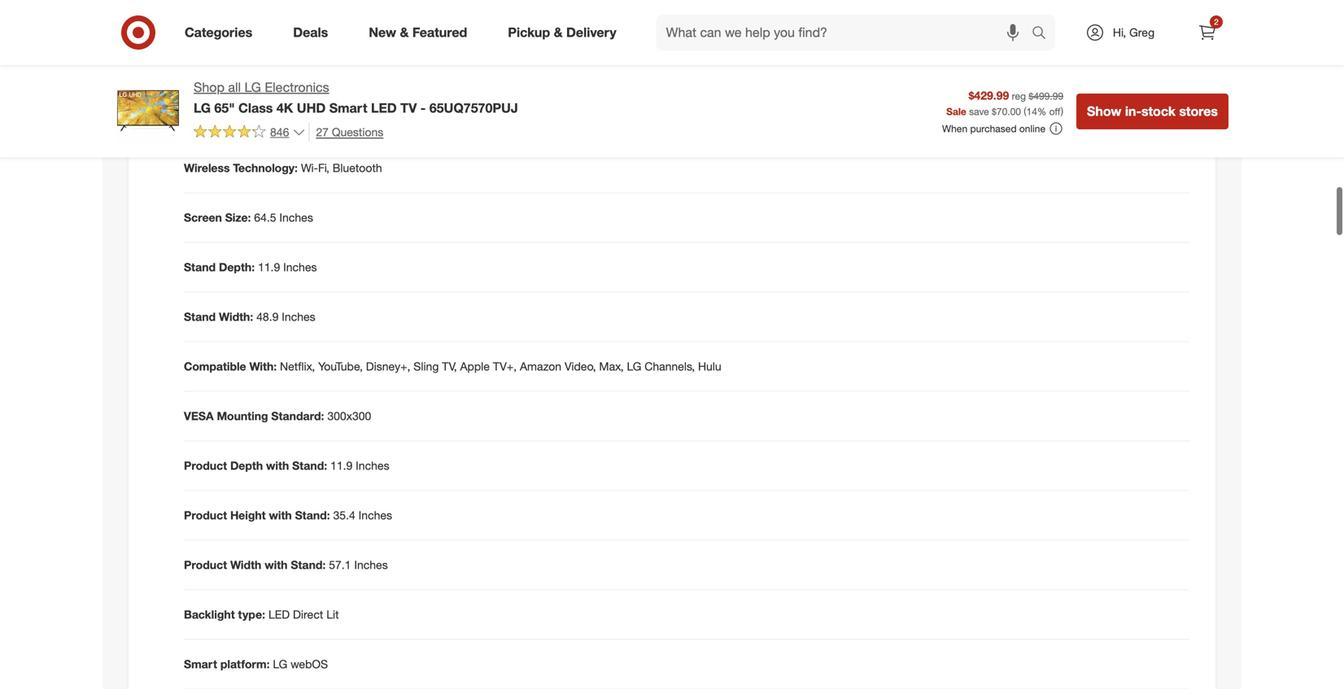 Task type: describe. For each thing, give the bounding box(es) containing it.
direct
[[293, 608, 323, 622]]

backlight type: led direct lit
[[184, 608, 339, 622]]

stand for stand depth: 11.9 inches
[[184, 260, 216, 274]]

webos
[[291, 657, 328, 671]]

$
[[992, 105, 997, 117]]

65uq7570puj
[[429, 100, 518, 116]]

max,
[[599, 359, 624, 374]]

vesa
[[184, 409, 214, 423]]

hi,
[[1113, 25, 1126, 39]]

%
[[1037, 105, 1047, 117]]

reg
[[1012, 90, 1026, 102]]

stand width: 48.9 inches
[[184, 310, 315, 324]]

hi, greg
[[1113, 25, 1155, 39]]

new & featured
[[369, 24, 467, 40]]

64.5
[[254, 210, 276, 225]]

uhd
[[297, 100, 326, 116]]

technology:
[[233, 161, 298, 175]]

stand: for product depth with stand:
[[292, 459, 327, 473]]

inches right 48.9
[[282, 310, 315, 324]]

lg down shop
[[194, 100, 211, 116]]

all
[[228, 79, 241, 95]]

product height with stand: 35.4 inches
[[184, 508, 392, 522]]

tv,
[[442, 359, 457, 374]]

in-
[[1125, 103, 1142, 119]]

screen for screen resolution: 2160p
[[184, 62, 222, 76]]

deals link
[[279, 15, 348, 50]]

categories
[[185, 24, 252, 40]]

2160p
[[290, 62, 322, 76]]

screen resolution: 2160p
[[184, 62, 322, 76]]

tv
[[400, 100, 417, 116]]

new
[[369, 24, 396, 40]]

fi,
[[318, 161, 329, 175]]

with:
[[249, 359, 277, 374]]

online
[[1020, 122, 1046, 135]]

platform:
[[220, 657, 270, 671]]

4k
[[277, 100, 293, 116]]

led inside the shop all lg electronics lg 65" class 4k uhd smart led tv - 65uq7570puj
[[371, 100, 397, 116]]

featured
[[412, 24, 467, 40]]

65"
[[214, 100, 235, 116]]

class
[[238, 100, 273, 116]]

lit
[[326, 608, 339, 622]]

with for height
[[269, 508, 292, 522]]

video,
[[565, 359, 596, 374]]

apple
[[460, 359, 490, 374]]

inches right 57.1
[[354, 558, 388, 572]]

mounting
[[217, 409, 268, 423]]

sling
[[414, 359, 439, 374]]

when
[[942, 122, 968, 135]]

27 questions
[[316, 125, 384, 139]]

screen
[[221, 111, 258, 125]]

vesa mounting standard: 300x300
[[184, 409, 371, 423]]

2
[[1214, 17, 1219, 27]]

bluetooth
[[333, 161, 382, 175]]

$499.99
[[1029, 90, 1064, 102]]

purchased
[[970, 122, 1017, 135]]

wireless technology: wi-fi, bluetooth
[[184, 161, 382, 175]]

questions
[[332, 125, 384, 139]]

stand: for product height with stand:
[[295, 508, 330, 522]]

when purchased online
[[942, 122, 1046, 135]]

smart inside the shop all lg electronics lg 65" class 4k uhd smart led tv - 65uq7570puj
[[329, 100, 367, 116]]

compatible with: netflix, youtube, disney+, sling tv, apple tv+, amazon video, max, lg channels, hulu
[[184, 359, 721, 374]]

screen for screen size: 64.5 inches
[[184, 210, 222, 225]]

tv+,
[[493, 359, 517, 374]]

)
[[1061, 105, 1064, 117]]

image of lg 65" class 4k uhd smart led tv - 65uq7570puj image
[[116, 78, 181, 143]]

pickup & delivery link
[[494, 15, 637, 50]]

0 vertical spatial 11.9
[[258, 260, 280, 274]]

electronics
[[265, 79, 329, 95]]

wireless
[[184, 161, 230, 175]]

refresh
[[261, 111, 299, 125]]

ratio:
[[225, 12, 257, 26]]

$429.99 reg $499.99 sale save $ 70.00 ( 14 % off )
[[947, 88, 1064, 117]]

product width with stand: 57.1 inches
[[184, 558, 388, 572]]

disney+,
[[366, 359, 410, 374]]

type:
[[238, 608, 265, 622]]

backlight
[[184, 608, 235, 622]]

delivery
[[566, 24, 617, 40]]

lg left webos
[[273, 657, 287, 671]]

smart platform: lg webos
[[184, 657, 328, 671]]

What can we help you find? suggestions appear below search field
[[656, 15, 1036, 50]]

wi-
[[301, 161, 318, 175]]

inches down 300x300
[[356, 459, 389, 473]]

1 vertical spatial smart
[[184, 657, 217, 671]]

off
[[1049, 105, 1061, 117]]

amazon
[[520, 359, 562, 374]]

1 vertical spatial 11.9
[[330, 459, 353, 473]]

save
[[969, 105, 989, 117]]

pickup & delivery
[[508, 24, 617, 40]]

compatible
[[184, 359, 246, 374]]



Task type: locate. For each thing, give the bounding box(es) containing it.
0 horizontal spatial 11.9
[[258, 260, 280, 274]]

1 vertical spatial screen
[[184, 210, 222, 225]]

lg right all
[[245, 79, 261, 95]]

60
[[330, 111, 343, 125]]

screen size: 64.5 inches
[[184, 210, 313, 225]]

resolution:
[[225, 62, 286, 76]]

deals
[[293, 24, 328, 40]]

-
[[420, 100, 426, 116]]

70.00
[[997, 105, 1021, 117]]

size:
[[225, 210, 251, 225]]

& right new
[[400, 24, 409, 40]]

native
[[184, 111, 218, 125]]

1 & from the left
[[400, 24, 409, 40]]

1 vertical spatial product
[[184, 508, 227, 522]]

stand: down standard:
[[292, 459, 327, 473]]

stand depth: 11.9 inches
[[184, 260, 317, 274]]

2 & from the left
[[554, 24, 563, 40]]

with right height
[[269, 508, 292, 522]]

846 link
[[194, 123, 305, 143]]

with for depth
[[266, 459, 289, 473]]

& inside pickup & delivery link
[[554, 24, 563, 40]]

stock
[[1142, 103, 1176, 119]]

1 stand from the top
[[184, 260, 216, 274]]

2 aspect from the left
[[286, 12, 322, 26]]

stand left depth:
[[184, 260, 216, 274]]

3 product from the top
[[184, 558, 227, 572]]

product for product width with stand: 57.1 inches
[[184, 558, 227, 572]]

categories link
[[171, 15, 273, 50]]

2 vertical spatial stand:
[[291, 558, 326, 572]]

0 vertical spatial screen
[[184, 62, 222, 76]]

inches right 64.5
[[279, 210, 313, 225]]

width
[[230, 558, 261, 572]]

&
[[400, 24, 409, 40], [554, 24, 563, 40]]

35.4
[[333, 508, 355, 522]]

1 vertical spatial stand
[[184, 310, 216, 324]]

1 aspect from the left
[[184, 12, 222, 26]]

14
[[1027, 105, 1037, 117]]

& for new
[[400, 24, 409, 40]]

smart left platform:
[[184, 657, 217, 671]]

hulu
[[698, 359, 721, 374]]

0 vertical spatial product
[[184, 459, 227, 473]]

aspect ratio: 16:9 aspect ratio
[[184, 12, 351, 26]]

width:
[[219, 310, 253, 324]]

with right the depth
[[266, 459, 289, 473]]

2 vertical spatial product
[[184, 558, 227, 572]]

inches right 35.4
[[359, 508, 392, 522]]

led
[[371, 100, 397, 116], [269, 608, 290, 622]]

0 vertical spatial with
[[266, 459, 289, 473]]

0 horizontal spatial &
[[400, 24, 409, 40]]

11.9 right depth:
[[258, 260, 280, 274]]

native screen refresh rate: 60 hz
[[184, 111, 360, 125]]

stand: left 57.1
[[291, 558, 326, 572]]

0 horizontal spatial smart
[[184, 657, 217, 671]]

0 horizontal spatial led
[[269, 608, 290, 622]]

greg
[[1130, 25, 1155, 39]]

0 vertical spatial led
[[371, 100, 397, 116]]

stand: left 35.4
[[295, 508, 330, 522]]

1 product from the top
[[184, 459, 227, 473]]

product left height
[[184, 508, 227, 522]]

ratio
[[325, 12, 351, 26]]

inches
[[279, 210, 313, 225], [283, 260, 317, 274], [282, 310, 315, 324], [356, 459, 389, 473], [359, 508, 392, 522], [354, 558, 388, 572]]

stand:
[[292, 459, 327, 473], [295, 508, 330, 522], [291, 558, 326, 572]]

27
[[316, 125, 329, 139]]

2 link
[[1190, 15, 1226, 50]]

& for pickup
[[554, 24, 563, 40]]

0 vertical spatial stand
[[184, 260, 216, 274]]

product left width
[[184, 558, 227, 572]]

search
[[1025, 26, 1064, 42]]

0 horizontal spatial aspect
[[184, 12, 222, 26]]

2 product from the top
[[184, 508, 227, 522]]

with
[[266, 459, 289, 473], [269, 508, 292, 522], [265, 558, 288, 572]]

aspect left ratio:
[[184, 12, 222, 26]]

1 horizontal spatial aspect
[[286, 12, 322, 26]]

0 vertical spatial smart
[[329, 100, 367, 116]]

1 horizontal spatial smart
[[329, 100, 367, 116]]

netflix,
[[280, 359, 315, 374]]

new & featured link
[[355, 15, 488, 50]]

0 vertical spatial stand:
[[292, 459, 327, 473]]

846
[[270, 125, 289, 139]]

sale
[[947, 105, 967, 117]]

(
[[1024, 105, 1027, 117]]

show in-stock stores button
[[1077, 93, 1229, 129]]

depth
[[230, 459, 263, 473]]

product for product height with stand: 35.4 inches
[[184, 508, 227, 522]]

2 stand from the top
[[184, 310, 216, 324]]

11.9 up 35.4
[[330, 459, 353, 473]]

2 vertical spatial with
[[265, 558, 288, 572]]

shop all lg electronics lg 65" class 4k uhd smart led tv - 65uq7570puj
[[194, 79, 518, 116]]

27 questions link
[[309, 123, 384, 141]]

show in-stock stores
[[1087, 103, 1218, 119]]

48.9
[[256, 310, 279, 324]]

stand left width:
[[184, 310, 216, 324]]

stores
[[1179, 103, 1218, 119]]

1 vertical spatial led
[[269, 608, 290, 622]]

1 screen from the top
[[184, 62, 222, 76]]

57.1
[[329, 558, 351, 572]]

search button
[[1025, 15, 1064, 54]]

16:9
[[260, 12, 282, 26]]

1 vertical spatial stand:
[[295, 508, 330, 522]]

product depth with stand: 11.9 inches
[[184, 459, 389, 473]]

& inside new & featured link
[[400, 24, 409, 40]]

lg
[[245, 79, 261, 95], [194, 100, 211, 116], [627, 359, 642, 374], [273, 657, 287, 671]]

smart up '27 questions'
[[329, 100, 367, 116]]

led left tv
[[371, 100, 397, 116]]

inches right depth:
[[283, 260, 317, 274]]

300x300
[[327, 409, 371, 423]]

1 vertical spatial with
[[269, 508, 292, 522]]

lg right max,
[[627, 359, 642, 374]]

1 horizontal spatial 11.9
[[330, 459, 353, 473]]

product for product depth with stand: 11.9 inches
[[184, 459, 227, 473]]

pickup
[[508, 24, 550, 40]]

show
[[1087, 103, 1122, 119]]

aspect right 16:9
[[286, 12, 322, 26]]

product left the depth
[[184, 459, 227, 473]]

with right width
[[265, 558, 288, 572]]

screen
[[184, 62, 222, 76], [184, 210, 222, 225]]

stand
[[184, 260, 216, 274], [184, 310, 216, 324]]

with for width
[[265, 558, 288, 572]]

stand for stand width: 48.9 inches
[[184, 310, 216, 324]]

product
[[184, 459, 227, 473], [184, 508, 227, 522], [184, 558, 227, 572]]

screen up shop
[[184, 62, 222, 76]]

1 horizontal spatial led
[[371, 100, 397, 116]]

screen left size:
[[184, 210, 222, 225]]

1 horizontal spatial &
[[554, 24, 563, 40]]

stand: for product width with stand:
[[291, 558, 326, 572]]

& right pickup
[[554, 24, 563, 40]]

shop
[[194, 79, 225, 95]]

led right type:
[[269, 608, 290, 622]]

height
[[230, 508, 266, 522]]

youtube,
[[318, 359, 363, 374]]

2 screen from the top
[[184, 210, 222, 225]]



Task type: vqa. For each thing, say whether or not it's contained in the screenshot.
$14.00
no



